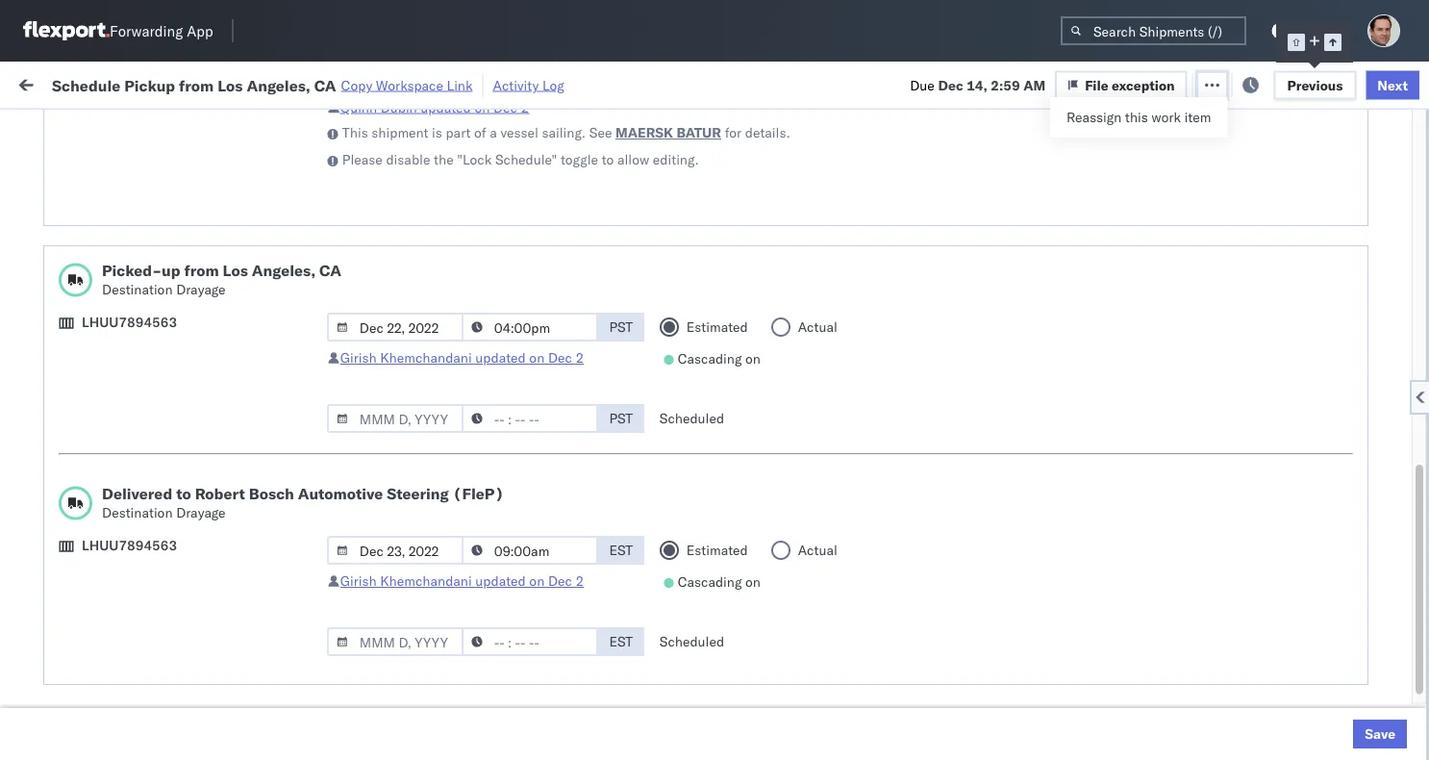 Task type: locate. For each thing, give the bounding box(es) containing it.
1 -- : -- -- text field from the top
[[462, 313, 598, 342]]

appointment
[[158, 234, 237, 251], [158, 361, 237, 378], [158, 488, 237, 505], [158, 658, 237, 675]]

0 vertical spatial integration test account - karl lagerfeld
[[839, 659, 1090, 676]]

link
[[447, 76, 473, 93]]

2:59 am edt, nov 5, 2022 for 3rd schedule pickup from los angeles, ca button
[[310, 405, 479, 421]]

is
[[432, 124, 442, 141]]

1 vertical spatial integration test account - karl lagerfeld
[[839, 701, 1090, 718]]

2 vertical spatial lhuu7894563, uetu5238478
[[1185, 574, 1382, 590]]

4 edt, from the top
[[368, 362, 398, 379]]

1 vertical spatial 2130387
[[1104, 701, 1162, 718]]

schedule delivery appointment for 2:59 am est, dec 14, 2022
[[44, 488, 237, 505]]

schedule pickup from los angeles, ca
[[44, 267, 259, 303], [44, 309, 259, 345], [44, 394, 259, 430], [44, 606, 259, 642]]

1 vertical spatial cascading on
[[678, 574, 761, 590]]

1 vertical spatial mmm d, yyyy text field
[[327, 536, 464, 565]]

appointment down picked-up from los angeles, ca destination drayage
[[158, 361, 237, 378]]

3 lhuu7894563, from the top
[[1185, 574, 1285, 590]]

pickup
[[124, 75, 175, 95], [105, 267, 146, 284], [105, 309, 146, 326], [105, 394, 146, 411], [97, 521, 138, 538], [105, 606, 146, 623], [105, 690, 146, 707]]

0 vertical spatial lagerfeld
[[1032, 659, 1090, 676]]

numbers inside button
[[1381, 157, 1428, 172]]

schedule for schedule delivery appointment button related to 2:59 am edt, nov 5, 2022
[[44, 234, 101, 251]]

1 vertical spatial 14,
[[429, 489, 450, 506]]

1 vertical spatial estimated
[[687, 542, 748, 559]]

0 vertical spatial lhuu7894563, uetu5238478
[[1185, 489, 1382, 506]]

los inside picked-up from los angeles, ca destination drayage
[[223, 261, 248, 280]]

1 vertical spatial 11:30
[[310, 701, 347, 718]]

cascading on for delivered to robert bosch automotive steering (flep)
[[678, 574, 761, 590]]

2 girish from the top
[[340, 573, 377, 589]]

0 vertical spatial flex-1846748
[[1062, 235, 1162, 252]]

Search Shipments (/) text field
[[1061, 16, 1247, 45]]

5,
[[429, 235, 442, 252], [429, 278, 442, 294], [429, 320, 442, 337], [429, 362, 442, 379], [429, 405, 442, 421]]

flex- for 2:00 am est, nov 9, 2022
[[1062, 447, 1104, 464]]

abcdefg7845654 for 2:59 am est, dec 14, 2022
[[1311, 489, 1430, 506]]

3 5, from the top
[[429, 320, 442, 337]]

lhuu7894563, uetu5238478
[[1185, 489, 1382, 506], [1185, 531, 1382, 548], [1185, 574, 1382, 590]]

2 est from the top
[[610, 633, 633, 650]]

1 mmm d, yyyy text field from the top
[[327, 313, 464, 342]]

2 flex-1846748 from the top
[[1062, 447, 1162, 464]]

actual
[[798, 319, 838, 335], [798, 542, 838, 559]]

-- : -- -- text field
[[462, 536, 598, 565], [462, 627, 598, 656]]

2 for delivered to robert bosch automotive steering (flep)
[[576, 573, 584, 589]]

0 horizontal spatial for
[[183, 119, 199, 134]]

4 schedule pickup from los angeles, ca button from the top
[[44, 605, 273, 645]]

upload customs clearance documents down workitem button
[[44, 182, 211, 218]]

0 vertical spatial integration
[[839, 659, 905, 676]]

documents for 2nd upload customs clearance documents link from the top of the page
[[44, 456, 114, 472]]

confirm up confirm delivery at the bottom of page
[[44, 521, 93, 538]]

pickup up delivered
[[105, 394, 146, 411]]

destination down picked-
[[102, 281, 173, 298]]

to left "robert"
[[176, 484, 191, 503]]

1 vertical spatial gvcu5265864
[[1185, 701, 1280, 717]]

1 vertical spatial lhuu7894563, uetu5238478
[[1185, 531, 1382, 548]]

:
[[443, 119, 446, 134]]

appointment up up
[[158, 234, 237, 251]]

0 vertical spatial destination
[[102, 281, 173, 298]]

2 ceau7522281, from the top
[[1185, 277, 1284, 294]]

schedule for 3rd schedule pickup from los angeles, ca button from the bottom
[[44, 309, 101, 326]]

fcl
[[632, 235, 656, 252], [632, 320, 656, 337], [632, 405, 656, 421], [632, 447, 656, 464], [632, 532, 656, 548], [632, 574, 656, 591], [632, 616, 656, 633], [632, 659, 656, 676], [632, 701, 656, 718]]

previous
[[1288, 76, 1344, 93]]

numbers down container
[[1185, 165, 1233, 179]]

3 hlxu6269489, from the top
[[1288, 319, 1386, 336]]

schedule pickup from los angeles, ca link for 3rd schedule pickup from los angeles, ca button from the bottom
[[44, 308, 273, 347]]

MMM D, YYYY text field
[[327, 313, 464, 342], [327, 627, 464, 656]]

2 vertical spatial uetu5238478
[[1288, 574, 1382, 590]]

pickup left up
[[105, 267, 146, 284]]

from inside "confirm pickup from los angeles, ca"
[[142, 521, 170, 538]]

0 vertical spatial maeu9408431
[[1311, 659, 1408, 676]]

from for confirm pickup from los angeles, ca link
[[142, 521, 170, 538]]

ca
[[314, 75, 336, 95], [320, 261, 342, 280], [44, 286, 63, 303], [44, 329, 63, 345], [44, 413, 63, 430], [44, 540, 63, 557], [44, 625, 63, 642]]

1 vertical spatial account
[[938, 701, 989, 718]]

from for schedule pickup from los angeles, ca link associated with 3rd schedule pickup from los angeles, ca button
[[150, 394, 178, 411]]

1 customs from the top
[[91, 182, 146, 199]]

documents for second upload customs clearance documents link from the bottom of the page
[[44, 202, 114, 218]]

1 vertical spatial clearance
[[149, 436, 211, 453]]

hlxu8
[[1390, 235, 1430, 252], [1390, 277, 1430, 294], [1390, 319, 1430, 336], [1390, 362, 1430, 379], [1390, 404, 1430, 421], [1390, 446, 1430, 463]]

estimated
[[687, 319, 748, 335], [687, 542, 748, 559]]

appointment up confirm pickup from los angeles, ca link
[[158, 488, 237, 505]]

activity log button
[[493, 73, 565, 97]]

0 vertical spatial mmm d, yyyy text field
[[327, 313, 464, 342]]

0 vertical spatial gvcu5265864
[[1185, 658, 1280, 675]]

lhuu7894563, uetu5238478 for 9:00 am est, dec 24, 2022
[[1185, 574, 1382, 590]]

upload
[[44, 182, 88, 199], [44, 436, 88, 453]]

rotterdam,
[[181, 690, 250, 707]]

0 vertical spatial upload customs clearance documents button
[[44, 181, 273, 222]]

mbl/mawb numbers
[[1311, 157, 1428, 172]]

exception
[[1129, 75, 1192, 91], [1112, 76, 1175, 93]]

5 5, from the top
[[429, 405, 442, 421]]

destination down delivered
[[102, 504, 173, 521]]

2 mmm d, yyyy text field from the top
[[327, 536, 464, 565]]

abcdefg7845654
[[1311, 489, 1430, 506], [1311, 532, 1430, 548], [1311, 574, 1430, 591]]

2
[[521, 99, 529, 115], [576, 349, 584, 366], [576, 573, 584, 589]]

1 vertical spatial actual
[[798, 542, 838, 559]]

0 vertical spatial pm
[[342, 532, 363, 548]]

2 confirm from the top
[[44, 573, 93, 590]]

forwarding
[[110, 22, 183, 40]]

documents down 'workitem' at top
[[44, 202, 114, 218]]

in
[[287, 119, 297, 134]]

file exception up this
[[1086, 76, 1175, 93]]

14, right due
[[967, 76, 988, 93]]

2 uetu5238478 from the top
[[1288, 531, 1382, 548]]

work right this
[[1152, 109, 1182, 126]]

pst for 1st -- : -- -- text field from the bottom of the page
[[610, 410, 633, 427]]

flex-1846748 for 2:00 am est, nov 9, 2022
[[1062, 447, 1162, 464]]

from for schedule pickup from los angeles, ca link related to fourth schedule pickup from los angeles, ca button from the top of the page
[[150, 606, 178, 623]]

ymluw236679313
[[1311, 193, 1430, 210]]

flex-2130387
[[1062, 659, 1162, 676], [1062, 701, 1162, 718]]

1 vertical spatial upload customs clearance documents link
[[44, 435, 273, 474]]

2 vertical spatial updated
[[476, 573, 526, 589]]

schedule delivery appointment button for 2:59 am est, dec 14, 2022
[[44, 487, 237, 509]]

0 vertical spatial estimated
[[687, 319, 748, 335]]

1 upload customs clearance documents from the top
[[44, 182, 211, 218]]

clearance up "robert"
[[149, 436, 211, 453]]

to inside delivered to robert bosch automotive steering (flep) destination drayage
[[176, 484, 191, 503]]

estimated for picked-up from los angeles, ca
[[687, 319, 748, 335]]

1 hlxu8 from the top
[[1390, 235, 1430, 252]]

drayage down "robert"
[[176, 504, 226, 521]]

2 maeu9408431 from the top
[[1311, 701, 1408, 718]]

schedule delivery appointment button
[[44, 233, 237, 255], [44, 360, 237, 382], [44, 487, 237, 509], [44, 657, 237, 678]]

documents up delivered
[[44, 456, 114, 472]]

3 abcdefg7845654 from the top
[[1311, 574, 1430, 591]]

lhuu7894563 down picked-
[[82, 314, 177, 331]]

flex- for 11:30 pm est, jan 23, 2023
[[1062, 701, 1104, 718]]

1 vertical spatial upload customs clearance documents button
[[44, 435, 273, 476]]

0 vertical spatial 2130387
[[1104, 659, 1162, 676]]

schedule pickup from los angeles, ca link for 3rd schedule pickup from los angeles, ca button
[[44, 393, 273, 432]]

clearance down workitem button
[[149, 182, 211, 199]]

2 2:59 am edt, nov 5, 2022 from the top
[[310, 278, 479, 294]]

to left allow
[[602, 151, 614, 168]]

copy
[[341, 76, 373, 93]]

2 lhuu7894563, uetu5238478 from the top
[[1185, 531, 1382, 548]]

0 vertical spatial account
[[938, 659, 989, 676]]

schedule pickup from los angeles, ca for 3rd schedule pickup from los angeles, ca button from the bottom
[[44, 309, 259, 345]]

upload customs clearance documents link
[[44, 181, 273, 220], [44, 435, 273, 474]]

1 clearance from the top
[[149, 182, 211, 199]]

2 scheduled from the top
[[660, 633, 725, 650]]

-- : -- -- text field
[[462, 313, 598, 342], [462, 404, 598, 433]]

3 schedule delivery appointment button from the top
[[44, 487, 237, 509]]

girish
[[340, 349, 377, 366], [340, 573, 377, 589]]

from inside schedule pickup from rotterdam, netherlands
[[150, 690, 178, 707]]

clearance
[[149, 182, 211, 199], [149, 436, 211, 453]]

schedule inside schedule pickup from rotterdam, netherlands
[[44, 690, 101, 707]]

MMM D, YYYY text field
[[327, 404, 464, 433], [327, 536, 464, 565]]

flex-1846748 for 2:59 am edt, nov 5, 2022
[[1062, 235, 1162, 252]]

1 vertical spatial mmm d, yyyy text field
[[327, 627, 464, 656]]

3 schedule delivery appointment from the top
[[44, 488, 237, 505]]

pickup inside "confirm pickup from los angeles, ca"
[[97, 521, 138, 538]]

4 flex- from the top
[[1062, 701, 1104, 718]]

maeu9736123
[[1311, 616, 1408, 633]]

5, for third schedule delivery appointment button from the bottom
[[429, 362, 442, 379]]

2 schedule pickup from los angeles, ca button from the top
[[44, 308, 273, 349]]

2 hlxu6269489, from the top
[[1288, 277, 1386, 294]]

delivery for 2:59 am edt, nov 5, 2022
[[105, 234, 154, 251]]

gvcu5265864
[[1185, 658, 1280, 675], [1185, 701, 1280, 717]]

1 vertical spatial 23,
[[432, 659, 453, 676]]

schedule for fourth schedule pickup from los angeles, ca button from the bottom
[[44, 267, 101, 284]]

confirm pickup from los angeles, ca link
[[44, 520, 273, 559]]

5 edt, from the top
[[368, 405, 398, 421]]

edt, for 3rd schedule pickup from los angeles, ca button from the bottom
[[368, 320, 398, 337]]

customs up delivered
[[91, 436, 146, 453]]

4 schedule delivery appointment from the top
[[44, 658, 237, 675]]

confirm inside "confirm pickup from los angeles, ca"
[[44, 521, 93, 538]]

1 vertical spatial karl
[[1004, 701, 1029, 718]]

confirm pickup from los angeles, ca button
[[44, 520, 273, 561]]

customs down workitem button
[[91, 182, 146, 199]]

1 vertical spatial -- : -- -- text field
[[462, 404, 598, 433]]

clearance for 2nd upload customs clearance documents link from the top of the page
[[149, 436, 211, 453]]

0 vertical spatial -- : -- -- text field
[[462, 313, 598, 342]]

angeles, inside "confirm pickup from los angeles, ca"
[[199, 521, 252, 538]]

upload customs clearance documents button down workitem button
[[44, 181, 273, 222]]

schedule for 3rd schedule pickup from los angeles, ca button
[[44, 394, 101, 411]]

1 vertical spatial -- : -- -- text field
[[462, 627, 598, 656]]

confirm down "confirm pickup from los angeles, ca"
[[44, 573, 93, 590]]

ca for fourth schedule pickup from los angeles, ca button from the bottom
[[44, 286, 63, 303]]

2 cascading on from the top
[[678, 574, 761, 590]]

1 cascading on from the top
[[678, 350, 761, 367]]

schedule delivery appointment link for 2:59 am edt, nov 5, 2022
[[44, 233, 237, 253]]

ca for confirm pickup from los angeles, ca button
[[44, 540, 63, 557]]

1 integration test account - karl lagerfeld from the top
[[839, 659, 1090, 676]]

1 vertical spatial 2
[[576, 349, 584, 366]]

1 flex-1846748 from the top
[[1062, 235, 1162, 252]]

for up client
[[725, 124, 742, 141]]

girish khemchandani updated on dec 2 for steering
[[340, 573, 584, 589]]

0 vertical spatial 11:30 pm est, jan 23, 2023
[[310, 659, 490, 676]]

2:59 am edt, nov 5, 2022 for 3rd schedule pickup from los angeles, ca button from the bottom
[[310, 320, 479, 337]]

0 vertical spatial customs
[[91, 182, 146, 199]]

2023
[[449, 616, 482, 633], [456, 659, 490, 676], [456, 701, 490, 718]]

schedule delivery appointment button for 2:59 am edt, nov 5, 2022
[[44, 233, 237, 255]]

1 vertical spatial girish
[[340, 573, 377, 589]]

1 pst from the top
[[610, 319, 633, 335]]

1 fcl from the top
[[632, 235, 656, 252]]

0 vertical spatial girish
[[340, 349, 377, 366]]

1 vertical spatial pm
[[351, 659, 372, 676]]

4 hlxu6269489, from the top
[[1288, 362, 1386, 379]]

1 edt, from the top
[[368, 235, 398, 252]]

ca for 3rd schedule pickup from los angeles, ca button
[[44, 413, 63, 430]]

mmm d, yyyy text field for pst
[[327, 313, 464, 342]]

bosch
[[714, 235, 752, 252], [839, 235, 877, 252], [714, 320, 752, 337], [839, 320, 877, 337], [714, 362, 752, 379], [714, 405, 752, 421], [714, 447, 752, 464], [839, 447, 877, 464], [249, 484, 294, 503], [714, 532, 752, 548], [714, 574, 752, 591]]

pickup down picked-
[[105, 309, 146, 326]]

est for 2nd -- : -- -- text box from the bottom of the page
[[610, 542, 633, 559]]

1 vertical spatial lhuu7894563
[[82, 537, 177, 554]]

confirm for confirm delivery
[[44, 573, 93, 590]]

upload customs clearance documents button up delivered
[[44, 435, 273, 476]]

schedule delivery appointment
[[44, 234, 237, 251], [44, 361, 237, 378], [44, 488, 237, 505], [44, 658, 237, 675]]

0 vertical spatial pst
[[610, 319, 633, 335]]

0 vertical spatial work
[[55, 70, 105, 96]]

1 vertical spatial khemchandani
[[380, 573, 472, 589]]

3 2:59 am edt, nov 5, 2022 from the top
[[310, 320, 479, 337]]

lhuu7894563, uetu5238478 for 2:59 am est, dec 14, 2022
[[1185, 489, 1382, 506]]

on
[[470, 75, 486, 91], [475, 99, 490, 115], [530, 349, 545, 366], [746, 350, 761, 367], [530, 573, 545, 589], [746, 574, 761, 590]]

pickup down delivered
[[97, 521, 138, 538]]

0 vertical spatial 23,
[[428, 532, 448, 548]]

5 ceau7522281, hlxu6269489, hlxu8 from the top
[[1185, 404, 1430, 421]]

delivery for 11:30 pm est, jan 23, 2023
[[105, 658, 154, 675]]

pickup for schedule pickup from rotterdam, netherlands button
[[105, 690, 146, 707]]

1 upload from the top
[[44, 182, 88, 199]]

1 2:59 am edt, nov 5, 2022 from the top
[[310, 235, 479, 252]]

destination inside delivered to robert bosch automotive steering (flep) destination drayage
[[102, 504, 173, 521]]

a
[[490, 124, 497, 141]]

work
[[209, 75, 243, 91]]

los for fourth schedule pickup from los angeles, ca button from the top of the page
[[181, 606, 203, 623]]

part
[[446, 124, 471, 141]]

0 vertical spatial actual
[[798, 319, 838, 335]]

quinn dubin updated on dec 2
[[340, 99, 529, 115]]

1 11:30 from the top
[[310, 659, 347, 676]]

pickup inside schedule pickup from rotterdam, netherlands
[[105, 690, 146, 707]]

2 schedule pickup from los angeles, ca from the top
[[44, 309, 259, 345]]

ca inside "confirm pickup from los angeles, ca"
[[44, 540, 63, 557]]

schedule pickup from rotterdam, netherlands
[[44, 690, 250, 726]]

2 appointment from the top
[[158, 361, 237, 378]]

1 vertical spatial girish khemchandani updated on dec 2 button
[[340, 573, 584, 589]]

1 actual from the top
[[798, 319, 838, 335]]

1 schedule delivery appointment from the top
[[44, 234, 237, 251]]

0 vertical spatial 14,
[[967, 76, 988, 93]]

1 vertical spatial lagerfeld
[[1032, 701, 1090, 718]]

1 mmm d, yyyy text field from the top
[[327, 404, 464, 433]]

0 vertical spatial cascading on
[[678, 350, 761, 367]]

documents
[[44, 202, 114, 218], [44, 456, 114, 472]]

4 ceau7522281, hlxu6269489, hlxu8 from the top
[[1185, 362, 1430, 379]]

resize handle column header
[[275, 149, 298, 760], [489, 149, 512, 760], [556, 149, 579, 760], [681, 149, 704, 760], [806, 149, 829, 760], [999, 149, 1022, 760], [1153, 149, 1176, 760], [1278, 149, 1301, 760], [1381, 149, 1404, 760]]

1 destination from the top
[[102, 281, 173, 298]]

appointment up rotterdam, at the left of the page
[[158, 658, 237, 675]]

mmm d, yyyy text field up 9:00 am est, dec 24, 2022
[[327, 536, 464, 565]]

0 vertical spatial clearance
[[149, 182, 211, 199]]

3 flex- from the top
[[1062, 659, 1104, 676]]

0 vertical spatial khemchandani
[[380, 349, 472, 366]]

uetu5238478 for 2:59 am est, dec 14, 2022
[[1288, 489, 1382, 506]]

2:59 am est, jan 13, 2023
[[310, 616, 482, 633]]

uetu5238478 for 7:00 pm est, dec 23, 2022
[[1288, 531, 1382, 548]]

batur
[[677, 124, 722, 141]]

1 ceau7522281, from the top
[[1185, 235, 1284, 252]]

0 horizontal spatial numbers
[[1185, 165, 1233, 179]]

1 vertical spatial 1846748
[[1104, 447, 1162, 464]]

upload customs clearance documents for 2nd upload customs clearance documents link from the top of the page
[[44, 436, 211, 472]]

1 5, from the top
[[429, 235, 442, 252]]

1 vertical spatial destination
[[102, 504, 173, 521]]

0 vertical spatial -- : -- -- text field
[[462, 536, 598, 565]]

8 resize handle column header from the left
[[1278, 149, 1301, 760]]

1 vertical spatial cascading
[[678, 574, 742, 590]]

maeu9408431 down maeu9736123 at the right
[[1311, 659, 1408, 676]]

confirm
[[44, 521, 93, 538], [44, 573, 93, 590]]

0 vertical spatial upload customs clearance documents
[[44, 182, 211, 218]]

1 vertical spatial pst
[[610, 410, 633, 427]]

2 schedule delivery appointment link from the top
[[44, 360, 237, 380]]

0 vertical spatial 11:30
[[310, 659, 347, 676]]

from for schedule pickup from los angeles, ca link associated with 3rd schedule pickup from los angeles, ca button from the bottom
[[150, 309, 178, 326]]

2 gvcu5265864 from the top
[[1185, 701, 1280, 717]]

allow
[[618, 151, 650, 168]]

flex-
[[1062, 235, 1104, 252], [1062, 447, 1104, 464], [1062, 659, 1104, 676], [1062, 701, 1104, 718]]

work,
[[202, 119, 233, 134]]

1 vertical spatial updated
[[476, 349, 526, 366]]

scheduled
[[660, 410, 725, 427], [660, 633, 725, 650]]

0 vertical spatial cascading
[[678, 350, 742, 367]]

khemchandani for ca
[[380, 349, 472, 366]]

lhuu7894563 up confirm delivery at the bottom of page
[[82, 537, 177, 554]]

14,
[[967, 76, 988, 93], [429, 489, 450, 506]]

cascading on for picked-up from los angeles, ca
[[678, 350, 761, 367]]

2:59 am edt, nov 5, 2022 for third schedule delivery appointment button from the bottom
[[310, 362, 479, 379]]

reassign
[[1067, 109, 1122, 126]]

5 2:59 am edt, nov 5, 2022 from the top
[[310, 405, 479, 421]]

los
[[218, 75, 243, 95], [223, 261, 248, 280], [181, 267, 203, 284], [181, 309, 203, 326], [181, 394, 203, 411], [174, 521, 195, 538], [181, 606, 203, 623]]

los inside "confirm pickup from los angeles, ca"
[[174, 521, 195, 538]]

0 horizontal spatial to
[[176, 484, 191, 503]]

numbers inside container numbers
[[1185, 165, 1233, 179]]

upload customs clearance documents up delivered
[[44, 436, 211, 472]]

1 vertical spatial -
[[992, 701, 1001, 718]]

2 upload customs clearance documents from the top
[[44, 436, 211, 472]]

flex-2130387 button
[[1032, 654, 1166, 681], [1032, 654, 1166, 681], [1032, 696, 1166, 723], [1032, 696, 1166, 723]]

schedule pickup from rotterdam, netherlands link
[[44, 689, 273, 728]]

1 drayage from the top
[[176, 281, 226, 298]]

robert
[[195, 484, 245, 503]]

0 vertical spatial documents
[[44, 202, 114, 218]]

1846748 for 2:00 am est, nov 9, 2022
[[1104, 447, 1162, 464]]

1 ocean fcl from the top
[[589, 235, 656, 252]]

ocean
[[589, 235, 628, 252], [756, 235, 795, 252], [881, 235, 920, 252], [589, 320, 628, 337], [756, 320, 795, 337], [881, 320, 920, 337], [756, 362, 795, 379], [589, 405, 628, 421], [756, 405, 795, 421], [589, 447, 628, 464], [756, 447, 795, 464], [881, 447, 920, 464], [589, 532, 628, 548], [756, 532, 795, 548], [589, 574, 628, 591], [756, 574, 795, 591], [589, 616, 628, 633], [589, 659, 628, 676], [589, 701, 628, 718]]

file exception up reassign this work item
[[1102, 75, 1192, 91]]

upload customs clearance documents link down workitem button
[[44, 181, 273, 220]]

integration test account - karl lagerfeld
[[839, 659, 1090, 676], [839, 701, 1090, 718]]

pickup down confirm delivery button
[[105, 606, 146, 623]]

1 schedule delivery appointment button from the top
[[44, 233, 237, 255]]

0 vertical spatial scheduled
[[660, 410, 725, 427]]

1 girish khemchandani updated on dec 2 from the top
[[340, 349, 584, 366]]

lagerfeld
[[1032, 659, 1090, 676], [1032, 701, 1090, 718]]

1 uetu5238478 from the top
[[1288, 489, 1382, 506]]

flex-1846748 button
[[1032, 230, 1166, 257], [1032, 230, 1166, 257], [1032, 442, 1166, 469], [1032, 442, 1166, 469]]

mmm d, yyyy text field for pst
[[327, 404, 464, 433]]

upload customs clearance documents link up delivered
[[44, 435, 273, 474]]

5 resize handle column header from the left
[[806, 149, 829, 760]]

0 vertical spatial drayage
[[176, 281, 226, 298]]

5 hlxu8 from the top
[[1390, 404, 1430, 421]]

4 schedule pickup from los angeles, ca from the top
[[44, 606, 259, 642]]

mmm d, yyyy text field up the 2:00 am est, nov 9, 2022
[[327, 404, 464, 433]]

2022
[[445, 235, 479, 252], [445, 278, 479, 294], [445, 320, 479, 337], [445, 362, 479, 379], [445, 405, 479, 421], [444, 447, 478, 464], [453, 489, 486, 506], [452, 532, 485, 548], [453, 574, 486, 591]]

ca inside picked-up from los angeles, ca destination drayage
[[320, 261, 342, 280]]

lhuu7894563 for delivered to robert bosch automotive steering (flep)
[[82, 537, 177, 554]]

pickup up netherlands
[[105, 690, 146, 707]]

0 vertical spatial to
[[602, 151, 614, 168]]

1 vertical spatial upload customs clearance documents
[[44, 436, 211, 472]]

4 appointment from the top
[[158, 658, 237, 675]]

1 -- : -- -- text field from the top
[[462, 536, 598, 565]]

1 ceau7522281, hlxu6269489, hlxu8 from the top
[[1185, 235, 1430, 252]]

3 appointment from the top
[[158, 488, 237, 505]]

maersk batur link
[[616, 123, 722, 142]]

2 abcdefg7845654 from the top
[[1311, 532, 1430, 548]]

test123456
[[1311, 235, 1392, 252], [1311, 278, 1392, 294], [1311, 320, 1392, 337], [1311, 362, 1392, 379], [1311, 405, 1392, 421], [1311, 447, 1392, 464]]

0 vertical spatial 2023
[[449, 616, 482, 633]]

1 vertical spatial drayage
[[176, 504, 226, 521]]

girish khemchandani updated on dec 2 button for steering
[[340, 573, 584, 589]]

1 schedule pickup from los angeles, ca link from the top
[[44, 266, 273, 305]]

2 lhuu7894563 from the top
[[82, 537, 177, 554]]

pickup for fourth schedule pickup from los angeles, ca button from the bottom
[[105, 267, 146, 284]]

1 horizontal spatial numbers
[[1381, 157, 1428, 172]]

work up by:
[[55, 70, 105, 96]]

scheduled for delivered to robert bosch automotive steering (flep)
[[660, 633, 725, 650]]

customs
[[91, 182, 146, 199], [91, 436, 146, 453]]

2 2130387 from the top
[[1104, 701, 1162, 718]]

upload customs clearance documents for second upload customs clearance documents link from the bottom of the page
[[44, 182, 211, 218]]

girish khemchandani updated on dec 2
[[340, 349, 584, 366], [340, 573, 584, 589]]

0 vertical spatial upload customs clearance documents link
[[44, 181, 273, 220]]

1 confirm from the top
[[44, 521, 93, 538]]

1 vertical spatial uetu5238478
[[1288, 531, 1382, 548]]

edt, for 3rd schedule pickup from los angeles, ca button
[[368, 405, 398, 421]]

1 horizontal spatial work
[[1152, 109, 1182, 126]]

pst
[[610, 319, 633, 335], [610, 410, 633, 427]]

1 - from the top
[[992, 659, 1001, 676]]

editing.
[[653, 151, 699, 168]]

due
[[911, 76, 935, 93]]

uetu5238478 for 9:00 am est, dec 24, 2022
[[1288, 574, 1382, 590]]

1 vertical spatial est
[[610, 633, 633, 650]]

1 vertical spatial abcdefg7845654
[[1311, 532, 1430, 548]]

customs for 2nd upload customs clearance documents link from the top of the page
[[91, 436, 146, 453]]

5, for 3rd schedule pickup from los angeles, ca button from the bottom
[[429, 320, 442, 337]]

maeu9408431 up save
[[1311, 701, 1408, 718]]

save
[[1366, 726, 1396, 742]]

2 khemchandani from the top
[[380, 573, 472, 589]]

14, left (flep)
[[429, 489, 450, 506]]

9 fcl from the top
[[632, 701, 656, 718]]

1846748
[[1104, 235, 1162, 252], [1104, 447, 1162, 464]]

schedule delivery appointment for 2:59 am edt, nov 5, 2022
[[44, 234, 237, 251]]

schedule for schedule delivery appointment button corresponding to 11:30 pm est, jan 23, 2023
[[44, 658, 101, 675]]

9:00
[[310, 574, 339, 591]]

0 vertical spatial -
[[992, 659, 1001, 676]]

for left the work,
[[183, 119, 199, 134]]

nov
[[401, 235, 426, 252], [401, 278, 426, 294], [401, 320, 426, 337], [401, 362, 426, 379], [401, 405, 426, 421], [400, 447, 425, 464]]

lhuu7894563,
[[1185, 489, 1285, 506], [1185, 531, 1285, 548], [1185, 574, 1285, 590]]

angeles, for schedule pickup from los angeles, ca link for fourth schedule pickup from los angeles, ca button from the bottom
[[206, 267, 259, 284]]

flex
[[1032, 157, 1053, 172]]

numbers up ymluw236679313
[[1381, 157, 1428, 172]]

2 documents from the top
[[44, 456, 114, 472]]

2 actual from the top
[[798, 542, 838, 559]]

0 vertical spatial 1846748
[[1104, 235, 1162, 252]]

0 horizontal spatial work
[[55, 70, 105, 96]]

2 vertical spatial lhuu7894563,
[[1185, 574, 1285, 590]]

0 vertical spatial mmm d, yyyy text field
[[327, 404, 464, 433]]

flex-1846748
[[1062, 235, 1162, 252], [1062, 447, 1162, 464]]

2 1846748 from the top
[[1104, 447, 1162, 464]]

upload customs clearance documents
[[44, 182, 211, 218], [44, 436, 211, 472]]

work
[[55, 70, 105, 96], [1152, 109, 1182, 126]]

1 scheduled from the top
[[660, 410, 725, 427]]

1 estimated from the top
[[687, 319, 748, 335]]

1 vertical spatial flex-1846748
[[1062, 447, 1162, 464]]

1 vertical spatial upload
[[44, 436, 88, 453]]

2 karl from the top
[[1004, 701, 1029, 718]]

1 vertical spatial customs
[[91, 436, 146, 453]]

1 vertical spatial 11:30 pm est, jan 23, 2023
[[310, 701, 490, 718]]

2:59
[[991, 76, 1021, 93], [310, 235, 339, 252], [310, 278, 339, 294], [310, 320, 339, 337], [310, 362, 339, 379], [310, 405, 339, 421], [310, 489, 339, 506], [310, 616, 339, 633]]

ceau7522281, hlxu6269489, hlxu8
[[1185, 235, 1430, 252], [1185, 277, 1430, 294], [1185, 319, 1430, 336], [1185, 362, 1430, 379], [1185, 404, 1430, 421], [1185, 446, 1430, 463]]

numbers
[[1381, 157, 1428, 172], [1185, 165, 1233, 179]]

schedule pickup from los angeles, ca link for fourth schedule pickup from los angeles, ca button from the top of the page
[[44, 605, 273, 643]]

drayage down up
[[176, 281, 226, 298]]



Task type: describe. For each thing, give the bounding box(es) containing it.
1 vertical spatial jan
[[407, 659, 429, 676]]

confirm pickup from los angeles, ca
[[44, 521, 252, 557]]

batch action button
[[1293, 69, 1419, 98]]

2 upload from the top
[[44, 436, 88, 453]]

2:00
[[310, 447, 339, 464]]

8 fcl from the top
[[632, 659, 656, 676]]

appointment for 2:59 am est, dec 14, 2022
[[158, 488, 237, 505]]

5 ceau7522281, from the top
[[1185, 404, 1284, 421]]

schedule delivery appointment for 11:30 pm est, jan 23, 2023
[[44, 658, 237, 675]]

los for confirm pickup from los angeles, ca button
[[174, 521, 195, 538]]

187 on track
[[442, 75, 520, 91]]

delivered
[[102, 484, 172, 503]]

1 vertical spatial 2023
[[456, 659, 490, 676]]

schedule pickup from los angeles, ca for fourth schedule pickup from los angeles, ca button from the top of the page
[[44, 606, 259, 642]]

9:00 am est, dec 24, 2022
[[310, 574, 486, 591]]

2 test123456 from the top
[[1311, 278, 1392, 294]]

next button
[[1367, 70, 1420, 99]]

filtered
[[19, 118, 66, 135]]

angeles, inside picked-up from los angeles, ca destination drayage
[[252, 261, 316, 280]]

mode
[[589, 157, 618, 172]]

2 ceau7522281, hlxu6269489, hlxu8 from the top
[[1185, 277, 1430, 294]]

snoozed
[[398, 119, 443, 134]]

activity log
[[493, 76, 565, 93]]

appointment for 2:59 am edt, nov 5, 2022
[[158, 234, 237, 251]]

angeles, for confirm pickup from los angeles, ca link
[[199, 521, 252, 538]]

filtered by:
[[19, 118, 88, 135]]

3 fcl from the top
[[632, 405, 656, 421]]

abcdefg7845654 for 9:00 am est, dec 24, 2022
[[1311, 574, 1430, 591]]

2 for picked-up from los angeles, ca
[[576, 349, 584, 366]]

7:00
[[310, 532, 339, 548]]

from for schedule pickup from los angeles, ca link for fourth schedule pickup from los angeles, ca button from the bottom
[[150, 267, 178, 284]]

updated for picked-up from los angeles, ca
[[476, 349, 526, 366]]

1 upload customs clearance documents button from the top
[[44, 181, 273, 222]]

1846748 for 2:59 am edt, nov 5, 2022
[[1104, 235, 1162, 252]]

id
[[1056, 157, 1068, 172]]

automotive
[[298, 484, 383, 503]]

9 resize handle column header from the left
[[1381, 149, 1404, 760]]

workitem
[[21, 157, 72, 172]]

2 edt, from the top
[[368, 278, 398, 294]]

1 karl from the top
[[1004, 659, 1029, 676]]

3 ocean fcl from the top
[[589, 405, 656, 421]]

this shipment is part of a vessel sailing. see maersk batur for details.
[[342, 124, 791, 141]]

1 maeu9408431 from the top
[[1311, 659, 1408, 676]]

1 upload customs clearance documents link from the top
[[44, 181, 273, 220]]

shipment
[[372, 124, 429, 141]]

2 flex-2130387 from the top
[[1062, 701, 1162, 718]]

187
[[442, 75, 467, 91]]

next
[[1378, 76, 1409, 93]]

schedule"
[[496, 151, 557, 168]]

ready
[[146, 119, 180, 134]]

this
[[1126, 109, 1149, 126]]

client name
[[714, 157, 779, 172]]

mbl/mawb
[[1311, 157, 1378, 172]]

girish khemchandani updated on dec 2 button for ca
[[340, 349, 584, 366]]

destination inside picked-up from los angeles, ca destination drayage
[[102, 281, 173, 298]]

1 resize handle column header from the left
[[275, 149, 298, 760]]

0 vertical spatial updated
[[421, 99, 471, 115]]

2 hlxu8 from the top
[[1390, 277, 1430, 294]]

5 ocean fcl from the top
[[589, 532, 656, 548]]

2 vertical spatial jan
[[407, 701, 429, 718]]

6 ocean fcl from the top
[[589, 574, 656, 591]]

pickup up ready
[[124, 75, 175, 95]]

6 hlxu6269489, from the top
[[1288, 446, 1386, 463]]

forwarding app
[[110, 22, 213, 40]]

4 hlxu8 from the top
[[1390, 362, 1430, 379]]

quinn
[[340, 99, 377, 115]]

container numbers
[[1185, 150, 1237, 179]]

bosch inside delivered to robert bosch automotive steering (flep) destination drayage
[[249, 484, 294, 503]]

Search Work text field
[[784, 69, 993, 98]]

3 resize handle column header from the left
[[556, 149, 579, 760]]

4 fcl from the top
[[632, 447, 656, 464]]

snoozed : no
[[398, 119, 467, 134]]

pickup for 3rd schedule pickup from los angeles, ca button
[[105, 394, 146, 411]]

girish khemchandani updated on dec 2 for ca
[[340, 349, 584, 366]]

(0)
[[312, 75, 337, 91]]

pickup for 3rd schedule pickup from los angeles, ca button from the bottom
[[105, 309, 146, 326]]

1 lagerfeld from the top
[[1032, 659, 1090, 676]]

blocked,
[[235, 119, 284, 134]]

confirm for confirm pickup from los angeles, ca
[[44, 521, 93, 538]]

ca for fourth schedule pickup from los angeles, ca button from the top of the page
[[44, 625, 63, 642]]

updated for delivered to robert bosch automotive steering (flep)
[[476, 573, 526, 589]]

3 ceau7522281, from the top
[[1185, 319, 1284, 336]]

flex id
[[1032, 157, 1068, 172]]

2 integration from the top
[[839, 701, 905, 718]]

mode button
[[579, 153, 685, 172]]

schedule pickup from los angeles, ca link for fourth schedule pickup from los angeles, ca button from the bottom
[[44, 266, 273, 305]]

3 schedule pickup from los angeles, ca button from the top
[[44, 393, 273, 433]]

schedule pickup from los angeles, ca copy workspace link
[[52, 75, 473, 95]]

schedule for 2:59 am est, dec 14, 2022's schedule delivery appointment button
[[44, 488, 101, 505]]

pickup for confirm pickup from los angeles, ca button
[[97, 521, 138, 538]]

confirm delivery link
[[44, 572, 146, 591]]

3 hlxu8 from the top
[[1390, 319, 1430, 336]]

mmm d, yyyy text field for est
[[327, 536, 464, 565]]

1 hlxu6269489, from the top
[[1288, 235, 1386, 252]]

5 hlxu6269489, from the top
[[1288, 404, 1386, 421]]

girish for ca
[[340, 349, 377, 366]]

2 schedule delivery appointment button from the top
[[44, 360, 237, 382]]

confirm delivery
[[44, 573, 146, 590]]

drayage inside picked-up from los angeles, ca destination drayage
[[176, 281, 226, 298]]

2 11:30 from the top
[[310, 701, 347, 718]]

6 fcl from the top
[[632, 574, 656, 591]]

estimated for delivered to robert bosch automotive steering (flep)
[[687, 542, 748, 559]]

schedule for third schedule delivery appointment button from the bottom
[[44, 361, 101, 378]]

6 hlxu8 from the top
[[1390, 446, 1430, 463]]

pickup for fourth schedule pickup from los angeles, ca button from the top of the page
[[105, 606, 146, 623]]

2 fcl from the top
[[632, 320, 656, 337]]

lhuu7894563, for 9:00 am est, dec 24, 2022
[[1185, 574, 1285, 590]]

snooze
[[522, 157, 559, 172]]

1 horizontal spatial to
[[602, 151, 614, 168]]

previous button
[[1275, 70, 1357, 99]]

this
[[342, 124, 368, 141]]

2:59 am est, dec 14, 2022
[[310, 489, 486, 506]]

3 ceau7522281, hlxu6269489, hlxu8 from the top
[[1185, 319, 1430, 336]]

7 resize handle column header from the left
[[1153, 149, 1176, 760]]

app
[[187, 22, 213, 40]]

by:
[[70, 118, 88, 135]]

778
[[353, 75, 378, 91]]

message (0)
[[258, 75, 337, 91]]

flexport. image
[[23, 21, 110, 40]]

5 fcl from the top
[[632, 532, 656, 548]]

disable
[[386, 151, 431, 168]]

mmm d, yyyy text field for est
[[327, 627, 464, 656]]

schedule pickup from los angeles, ca for 3rd schedule pickup from los angeles, ca button
[[44, 394, 259, 430]]

vessel
[[501, 124, 539, 141]]

at
[[382, 75, 394, 91]]

1 gvcu5265864 from the top
[[1185, 658, 1280, 675]]

2 ocean fcl from the top
[[589, 320, 656, 337]]

los for fourth schedule pickup from los angeles, ca button from the bottom
[[181, 267, 203, 284]]

schedule delivery appointment button for 11:30 pm est, jan 23, 2023
[[44, 657, 237, 678]]

2 resize handle column header from the left
[[489, 149, 512, 760]]

log
[[543, 76, 565, 93]]

deadline
[[310, 157, 356, 172]]

quinn dubin updated on dec 2 button
[[340, 99, 529, 115]]

est for second -- : -- -- text box
[[610, 633, 633, 650]]

0 vertical spatial jan
[[400, 616, 422, 633]]

up
[[162, 261, 180, 280]]

delivered to robert bosch automotive steering (flep) destination drayage
[[102, 484, 504, 521]]

ca for 3rd schedule pickup from los angeles, ca button from the bottom
[[44, 329, 63, 345]]

deadline button
[[300, 153, 493, 172]]

item
[[1185, 109, 1212, 126]]

from for schedule pickup from rotterdam, netherlands link
[[150, 690, 178, 707]]

los for 3rd schedule pickup from los angeles, ca button
[[181, 394, 203, 411]]

edt, for third schedule delivery appointment button from the bottom
[[368, 362, 398, 379]]

4 ceau7522281, from the top
[[1185, 362, 1284, 379]]

2 integration test account - karl lagerfeld from the top
[[839, 701, 1090, 718]]

1 test123456 from the top
[[1311, 235, 1392, 252]]

netherlands
[[44, 710, 120, 726]]

8 ocean fcl from the top
[[589, 659, 656, 676]]

risk
[[397, 75, 420, 91]]

container numbers button
[[1176, 145, 1282, 180]]

schedule for fourth schedule pickup from los angeles, ca button from the top of the page
[[44, 606, 101, 623]]

delivery for 2:59 am est, dec 14, 2022
[[105, 488, 154, 505]]

1 11:30 pm est, jan 23, 2023 from the top
[[310, 659, 490, 676]]

lhuu7894563, uetu5238478 for 7:00 pm est, dec 23, 2022
[[1185, 531, 1382, 548]]

lhuu7894563 for picked-up from los angeles, ca
[[82, 314, 177, 331]]

progress
[[300, 119, 348, 134]]

workspace
[[376, 76, 444, 93]]

2 vertical spatial 2023
[[456, 701, 490, 718]]

9,
[[428, 447, 441, 464]]

2 - from the top
[[992, 701, 1001, 718]]

7 ocean fcl from the top
[[589, 616, 656, 633]]

9 ocean fcl from the top
[[589, 701, 656, 718]]

numbers for mbl/mawb numbers
[[1381, 157, 1428, 172]]

(flep)
[[453, 484, 504, 503]]

due dec 14, 2:59 am
[[911, 76, 1046, 93]]

3 test123456 from the top
[[1311, 320, 1392, 337]]

778 at risk
[[353, 75, 420, 91]]

1 horizontal spatial for
[[725, 124, 742, 141]]

cascading for delivered to robert bosch automotive steering (flep)
[[678, 574, 742, 590]]

schedule delivery appointment link for 11:30 pm est, jan 23, 2023
[[44, 657, 237, 676]]

activity
[[493, 76, 539, 93]]

clearance for second upload customs clearance documents link from the bottom of the page
[[149, 182, 211, 199]]

save button
[[1354, 720, 1408, 749]]

2 lagerfeld from the top
[[1032, 701, 1090, 718]]

schedule pickup from rotterdam, netherlands button
[[44, 689, 273, 730]]

1 flex-2130387 from the top
[[1062, 659, 1162, 676]]

4 test123456 from the top
[[1311, 362, 1392, 379]]

schedule pickup from los angeles, ca for fourth schedule pickup from los angeles, ca button from the bottom
[[44, 267, 259, 303]]

2 -- : -- -- text field from the top
[[462, 404, 598, 433]]

name
[[748, 157, 779, 172]]

2 upload customs clearance documents button from the top
[[44, 435, 273, 476]]

angeles, for schedule pickup from los angeles, ca link related to fourth schedule pickup from los angeles, ca button from the top of the page
[[206, 606, 259, 623]]

ready for work, blocked, in progress
[[146, 119, 348, 134]]

please
[[342, 151, 383, 168]]

action
[[1364, 75, 1406, 91]]

2 5, from the top
[[429, 278, 442, 294]]

6 ceau7522281, hlxu6269489, hlxu8 from the top
[[1185, 446, 1430, 463]]

24,
[[429, 574, 450, 591]]

los for 3rd schedule pickup from los angeles, ca button from the bottom
[[181, 309, 203, 326]]

2 -- : -- -- text field from the top
[[462, 627, 598, 656]]

import work
[[162, 75, 243, 91]]

2 vertical spatial pm
[[351, 701, 372, 718]]

khemchandani for steering
[[380, 573, 472, 589]]

appointment for 11:30 pm est, jan 23, 2023
[[158, 658, 237, 675]]

2 account from the top
[[938, 701, 989, 718]]

angeles, for schedule pickup from los angeles, ca link associated with 3rd schedule pickup from los angeles, ca button from the bottom
[[206, 309, 259, 326]]

2 upload customs clearance documents link from the top
[[44, 435, 273, 474]]

4 resize handle column header from the left
[[681, 149, 704, 760]]

2 11:30 pm est, jan 23, 2023 from the top
[[310, 701, 490, 718]]

import
[[162, 75, 206, 91]]

from inside picked-up from los angeles, ca destination drayage
[[184, 261, 219, 280]]

2 vertical spatial 23,
[[432, 701, 453, 718]]

pst for first -- : -- -- text field from the top of the page
[[610, 319, 633, 335]]

1 schedule pickup from los angeles, ca button from the top
[[44, 266, 273, 306]]

reassign this work item
[[1067, 109, 1212, 126]]

cascading for picked-up from los angeles, ca
[[678, 350, 742, 367]]

0 vertical spatial 2
[[521, 99, 529, 115]]

batch
[[1323, 75, 1361, 91]]

5, for 3rd schedule pickup from los angeles, ca button
[[429, 405, 442, 421]]

2 schedule delivery appointment from the top
[[44, 361, 237, 378]]

flex- for 2:59 am edt, nov 5, 2022
[[1062, 235, 1104, 252]]

drayage inside delivered to robert bosch automotive steering (flep) destination drayage
[[176, 504, 226, 521]]

2:00 am est, nov 9, 2022
[[310, 447, 478, 464]]

abcdefg7845654 for 7:00 pm est, dec 23, 2022
[[1311, 532, 1430, 548]]

sailing.
[[542, 124, 586, 141]]

see
[[590, 124, 612, 141]]

my work
[[19, 70, 105, 96]]

client
[[714, 157, 745, 172]]

picked-up from los angeles, ca destination drayage
[[102, 261, 342, 298]]

7 fcl from the top
[[632, 616, 656, 633]]

5 test123456 from the top
[[1311, 405, 1392, 421]]

4 ocean fcl from the top
[[589, 447, 656, 464]]

message
[[258, 75, 312, 91]]

6 test123456 from the top
[[1311, 447, 1392, 464]]

0 horizontal spatial 14,
[[429, 489, 450, 506]]

lhuu7894563, for 7:00 pm est, dec 23, 2022
[[1185, 531, 1285, 548]]

confirm delivery button
[[44, 572, 146, 593]]

1 2130387 from the top
[[1104, 659, 1162, 676]]

actual for delivered to robert bosch automotive steering (flep)
[[798, 542, 838, 559]]

lhuu7894563, for 2:59 am est, dec 14, 2022
[[1185, 489, 1285, 506]]

toggle
[[561, 151, 599, 168]]

7:00 pm est, dec 23, 2022
[[310, 532, 485, 548]]

scheduled for picked-up from los angeles, ca
[[660, 410, 725, 427]]

6 resize handle column header from the left
[[999, 149, 1022, 760]]

1 vertical spatial work
[[1152, 109, 1182, 126]]

1 account from the top
[[938, 659, 989, 676]]

import work button
[[154, 62, 250, 105]]



Task type: vqa. For each thing, say whether or not it's contained in the screenshot.
the topmost the LHUU7894563
yes



